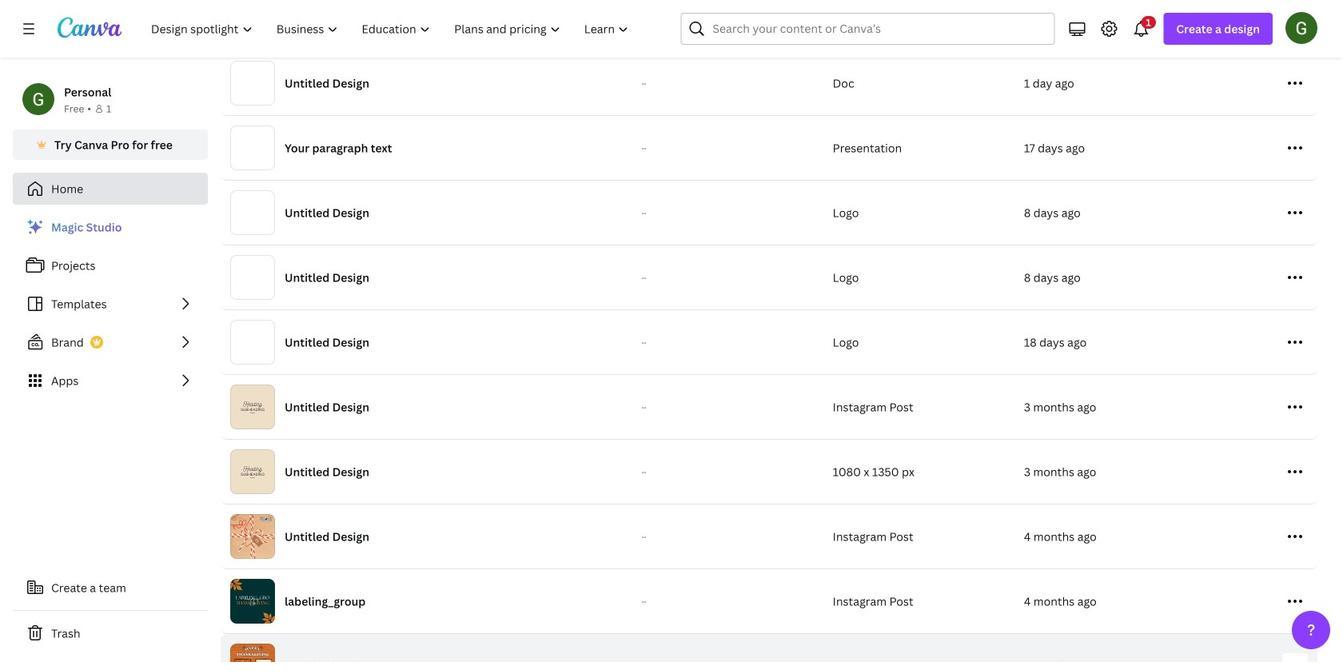 Task type: locate. For each thing, give the bounding box(es) containing it.
gary orlando image
[[1286, 12, 1318, 44]]

None search field
[[681, 13, 1055, 45]]

list
[[13, 211, 208, 397]]

top level navigation element
[[141, 13, 642, 45]]



Task type: vqa. For each thing, say whether or not it's contained in the screenshot.
1 to the right
no



Task type: describe. For each thing, give the bounding box(es) containing it.
Search search field
[[713, 14, 1023, 44]]



